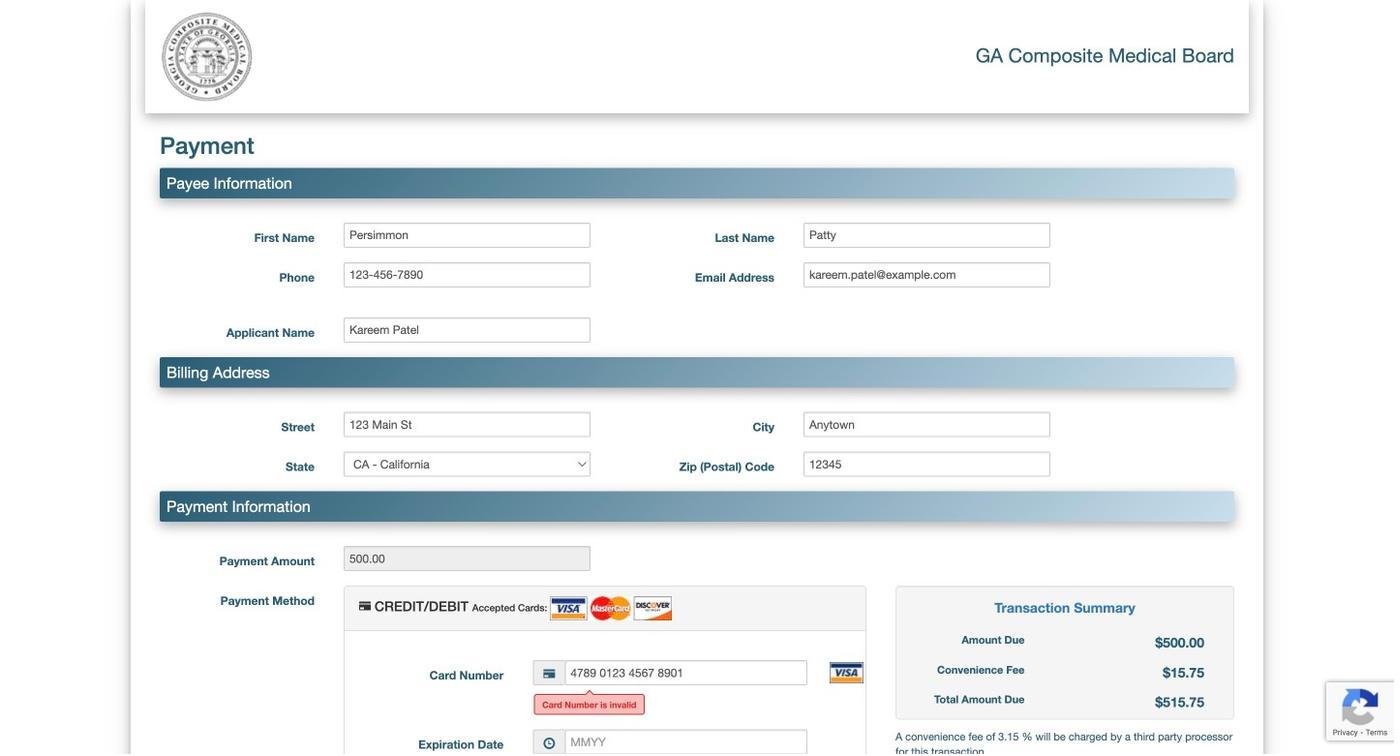Task type: describe. For each thing, give the bounding box(es) containing it.
XXXXX text field
[[804, 452, 1051, 477]]

MMYY telephone field
[[565, 730, 808, 754]]

XXX-XXX-XXXX text field
[[344, 262, 591, 288]]

credit card image
[[544, 668, 555, 679]]



Task type: vqa. For each thing, say whether or not it's contained in the screenshot.
time Icon
yes



Task type: locate. For each thing, give the bounding box(es) containing it.
time image
[[544, 737, 555, 749]]

name@domain.com text field
[[804, 262, 1051, 288]]

None text field
[[804, 223, 1051, 248], [344, 318, 591, 343], [344, 412, 591, 437], [344, 546, 591, 571], [804, 223, 1051, 248], [344, 318, 591, 343], [344, 412, 591, 437], [344, 546, 591, 571]]

None text field
[[344, 223, 591, 248], [804, 412, 1051, 437], [344, 223, 591, 248], [804, 412, 1051, 437]]

credit card image
[[359, 600, 371, 611]]

None telephone field
[[565, 661, 808, 686]]



